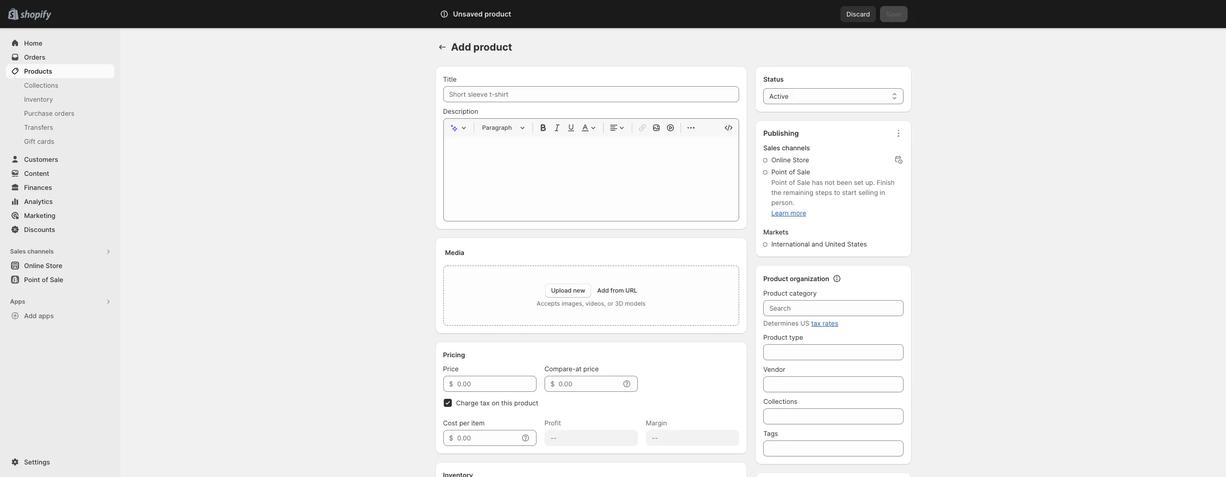 Task type: describe. For each thing, give the bounding box(es) containing it.
gift
[[24, 137, 35, 146]]

states
[[848, 240, 867, 248]]

customers link
[[6, 153, 114, 167]]

0 vertical spatial store
[[793, 156, 810, 164]]

0 vertical spatial sale
[[797, 168, 811, 176]]

publishing
[[764, 129, 799, 137]]

add apps
[[24, 312, 54, 320]]

transfers link
[[6, 120, 114, 134]]

point of sale button
[[0, 273, 120, 287]]

gift cards
[[24, 137, 54, 146]]

pricing
[[443, 351, 465, 359]]

point of sale has not been set up. finish the remaining steps to start selling in person. learn more
[[772, 179, 895, 217]]

media
[[445, 249, 465, 257]]

charge
[[456, 399, 479, 407]]

us
[[801, 320, 810, 328]]

united
[[825, 240, 846, 248]]

has
[[812, 179, 823, 187]]

selling
[[859, 189, 878, 197]]

add from url button
[[598, 287, 638, 295]]

product for product type
[[764, 334, 788, 342]]

content link
[[6, 167, 114, 181]]

Collections text field
[[764, 409, 904, 425]]

title
[[443, 75, 457, 83]]

discard
[[847, 10, 871, 18]]

price
[[443, 365, 459, 373]]

been
[[837, 179, 853, 187]]

finances
[[24, 184, 52, 192]]

cost
[[443, 419, 458, 427]]

compare-at price
[[545, 365, 599, 373]]

point inside point of sale has not been set up. finish the remaining steps to start selling in person. learn more
[[772, 179, 787, 187]]

0 vertical spatial of
[[789, 168, 796, 176]]

orders
[[55, 109, 74, 117]]

upload new
[[551, 287, 586, 295]]

purchase orders link
[[6, 106, 114, 120]]

product for unsaved product
[[485, 10, 511, 18]]

unsaved
[[453, 10, 483, 18]]

upload new button
[[545, 284, 592, 298]]

apps button
[[6, 295, 114, 309]]

person.
[[772, 199, 795, 207]]

models
[[625, 300, 646, 308]]

markets
[[764, 228, 789, 236]]

add for add from url
[[598, 287, 609, 295]]

product type
[[764, 334, 804, 342]]

1 horizontal spatial sales channels
[[764, 144, 810, 152]]

2 vertical spatial product
[[515, 399, 539, 407]]

margin
[[646, 419, 667, 427]]

home
[[24, 39, 42, 47]]

rates
[[823, 320, 839, 328]]

1 horizontal spatial sales
[[764, 144, 781, 152]]

analytics
[[24, 198, 53, 206]]

1 horizontal spatial point of sale
[[772, 168, 811, 176]]

Cost per item text field
[[457, 430, 519, 447]]

steps
[[816, 189, 833, 197]]

3d
[[615, 300, 624, 308]]

upload
[[551, 287, 572, 295]]

apps
[[38, 312, 54, 320]]

set
[[854, 179, 864, 187]]

channels inside button
[[27, 248, 54, 255]]

accepts
[[537, 300, 560, 308]]

vendor
[[764, 366, 786, 374]]

international
[[772, 240, 810, 248]]

add product
[[451, 41, 512, 53]]

determines us tax rates
[[764, 320, 839, 328]]

shopify image
[[20, 10, 51, 20]]

0 vertical spatial online
[[772, 156, 791, 164]]

marketing link
[[6, 209, 114, 223]]

sales channels inside sales channels button
[[10, 248, 54, 255]]

Vendor text field
[[764, 377, 904, 393]]

online inside button
[[24, 262, 44, 270]]

product for product category
[[764, 289, 788, 298]]

Tags text field
[[764, 441, 904, 457]]

profit
[[545, 419, 561, 427]]

search
[[484, 10, 506, 18]]

1 horizontal spatial collections
[[764, 398, 798, 406]]

compare-
[[545, 365, 576, 373]]

or
[[608, 300, 614, 308]]

accepts images, videos, or 3d models
[[537, 300, 646, 308]]

sale inside button
[[50, 276, 63, 284]]

finances link
[[6, 181, 114, 195]]

type
[[790, 334, 804, 342]]

more
[[791, 209, 807, 217]]

marketing
[[24, 212, 55, 220]]

product organization
[[764, 275, 830, 283]]

1 horizontal spatial online store
[[772, 156, 810, 164]]

purchase orders
[[24, 109, 74, 117]]

$ for price
[[449, 380, 453, 388]]

settings link
[[6, 456, 114, 470]]

save button
[[881, 6, 908, 22]]

online store link
[[6, 259, 114, 273]]

product for product organization
[[764, 275, 789, 283]]



Task type: vqa. For each thing, say whether or not it's contained in the screenshot.
'Payments' link
no



Task type: locate. For each thing, give the bounding box(es) containing it.
category
[[790, 289, 817, 298]]

tags
[[764, 430, 778, 438]]

1 horizontal spatial online
[[772, 156, 791, 164]]

channels down publishing
[[782, 144, 810, 152]]

determines
[[764, 320, 799, 328]]

orders link
[[6, 50, 114, 64]]

sales down publishing
[[764, 144, 781, 152]]

of
[[789, 168, 796, 176], [789, 179, 796, 187], [42, 276, 48, 284]]

1 vertical spatial online store
[[24, 262, 62, 270]]

product down 'search'
[[474, 41, 512, 53]]

0 vertical spatial point of sale
[[772, 168, 811, 176]]

online store down publishing
[[772, 156, 810, 164]]

item
[[472, 419, 485, 427]]

1 horizontal spatial channels
[[782, 144, 810, 152]]

2 horizontal spatial add
[[598, 287, 609, 295]]

discounts link
[[6, 223, 114, 237]]

sales
[[764, 144, 781, 152], [10, 248, 26, 255]]

discard button
[[841, 6, 877, 22]]

sales inside button
[[10, 248, 26, 255]]

1 horizontal spatial add
[[451, 41, 471, 53]]

purchase
[[24, 109, 53, 117]]

products link
[[6, 64, 114, 78]]

of inside point of sale has not been set up. finish the remaining steps to start selling in person. learn more
[[789, 179, 796, 187]]

sales channels down 'discounts'
[[10, 248, 54, 255]]

point inside button
[[24, 276, 40, 284]]

0 vertical spatial sales
[[764, 144, 781, 152]]

gift cards link
[[6, 134, 114, 149]]

products
[[24, 67, 52, 75]]

1 vertical spatial online
[[24, 262, 44, 270]]

point of sale down online store link
[[24, 276, 63, 284]]

store up point of sale button
[[46, 262, 62, 270]]

product up product category
[[764, 275, 789, 283]]

store
[[793, 156, 810, 164], [46, 262, 62, 270]]

2 vertical spatial of
[[42, 276, 48, 284]]

sale inside point of sale has not been set up. finish the remaining steps to start selling in person. learn more
[[797, 179, 811, 187]]

sale
[[797, 168, 811, 176], [797, 179, 811, 187], [50, 276, 63, 284]]

product
[[764, 275, 789, 283], [764, 289, 788, 298], [764, 334, 788, 342]]

0 horizontal spatial tax
[[481, 399, 490, 407]]

description
[[443, 107, 478, 115]]

videos,
[[586, 300, 606, 308]]

0 horizontal spatial add
[[24, 312, 37, 320]]

Margin text field
[[646, 430, 740, 447]]

0 horizontal spatial channels
[[27, 248, 54, 255]]

Title text field
[[443, 86, 740, 102]]

store up 'remaining'
[[793, 156, 810, 164]]

0 vertical spatial collections
[[24, 81, 58, 89]]

from
[[611, 287, 624, 295]]

home link
[[6, 36, 114, 50]]

sales channels down publishing
[[764, 144, 810, 152]]

customers
[[24, 156, 58, 164]]

images,
[[562, 300, 584, 308]]

add for add product
[[451, 41, 471, 53]]

$ down compare-
[[551, 380, 555, 388]]

point of sale inside button
[[24, 276, 63, 284]]

tax right us
[[812, 320, 821, 328]]

1 vertical spatial sales
[[10, 248, 26, 255]]

paragraph button
[[478, 122, 529, 134]]

0 horizontal spatial sales
[[10, 248, 26, 255]]

Profit text field
[[545, 430, 638, 447]]

Compare-at price text field
[[559, 376, 620, 392]]

point
[[772, 168, 787, 176], [772, 179, 787, 187], [24, 276, 40, 284]]

0 horizontal spatial online store
[[24, 262, 62, 270]]

finish
[[877, 179, 895, 187]]

Product type text field
[[764, 345, 904, 361]]

organization
[[790, 275, 830, 283]]

unsaved product
[[453, 10, 511, 18]]

1 vertical spatial product
[[764, 289, 788, 298]]

analytics link
[[6, 195, 114, 209]]

$ down price
[[449, 380, 453, 388]]

add
[[451, 41, 471, 53], [598, 287, 609, 295], [24, 312, 37, 320]]

1 vertical spatial sale
[[797, 179, 811, 187]]

add left apps
[[24, 312, 37, 320]]

$ for cost per item
[[449, 434, 453, 443]]

0 vertical spatial online store
[[772, 156, 810, 164]]

to
[[834, 189, 841, 197]]

0 horizontal spatial store
[[46, 262, 62, 270]]

cards
[[37, 137, 54, 146]]

add inside add apps button
[[24, 312, 37, 320]]

point of sale link
[[6, 273, 114, 287]]

charge tax on this product
[[456, 399, 539, 407]]

save
[[887, 10, 902, 18]]

collections
[[24, 81, 58, 89], [764, 398, 798, 406]]

add from url
[[598, 287, 638, 295]]

active
[[770, 92, 789, 100]]

Price text field
[[457, 376, 537, 392]]

learn more link
[[772, 209, 807, 217]]

product right unsaved
[[485, 10, 511, 18]]

1 vertical spatial of
[[789, 179, 796, 187]]

orders
[[24, 53, 45, 61]]

international and united states
[[772, 240, 867, 248]]

2 vertical spatial add
[[24, 312, 37, 320]]

product right "this"
[[515, 399, 539, 407]]

0 horizontal spatial collections
[[24, 81, 58, 89]]

price
[[584, 365, 599, 373]]

1 vertical spatial store
[[46, 262, 62, 270]]

online up point of sale button
[[24, 262, 44, 270]]

0 vertical spatial tax
[[812, 320, 821, 328]]

1 vertical spatial tax
[[481, 399, 490, 407]]

the
[[772, 189, 782, 197]]

start
[[842, 189, 857, 197]]

apps
[[10, 298, 25, 306]]

1 vertical spatial channels
[[27, 248, 54, 255]]

settings
[[24, 459, 50, 467]]

sales down 'discounts'
[[10, 248, 26, 255]]

this
[[501, 399, 513, 407]]

per
[[460, 419, 470, 427]]

tax left on
[[481, 399, 490, 407]]

add left from
[[598, 287, 609, 295]]

inventory link
[[6, 92, 114, 106]]

product down product organization
[[764, 289, 788, 298]]

2 product from the top
[[764, 289, 788, 298]]

0 vertical spatial point
[[772, 168, 787, 176]]

0 horizontal spatial point of sale
[[24, 276, 63, 284]]

channels down 'discounts'
[[27, 248, 54, 255]]

tax rates link
[[812, 320, 839, 328]]

0 vertical spatial product
[[764, 275, 789, 283]]

url
[[626, 287, 638, 295]]

2 vertical spatial point
[[24, 276, 40, 284]]

0 horizontal spatial sales channels
[[10, 248, 54, 255]]

and
[[812, 240, 824, 248]]

learn
[[772, 209, 789, 217]]

0 vertical spatial add
[[451, 41, 471, 53]]

up.
[[866, 179, 875, 187]]

online down publishing
[[772, 156, 791, 164]]

2 vertical spatial sale
[[50, 276, 63, 284]]

$ down cost
[[449, 434, 453, 443]]

product
[[485, 10, 511, 18], [474, 41, 512, 53], [515, 399, 539, 407]]

at
[[576, 365, 582, 373]]

of inside button
[[42, 276, 48, 284]]

add apps button
[[6, 309, 114, 323]]

search button
[[468, 6, 759, 22]]

1 vertical spatial sales channels
[[10, 248, 54, 255]]

online store up point of sale button
[[24, 262, 62, 270]]

discounts
[[24, 226, 55, 234]]

point of sale
[[772, 168, 811, 176], [24, 276, 63, 284]]

add for add apps
[[24, 312, 37, 320]]

collections link
[[6, 78, 114, 92]]

not
[[825, 179, 835, 187]]

product down determines
[[764, 334, 788, 342]]

tax
[[812, 320, 821, 328], [481, 399, 490, 407]]

1 vertical spatial point of sale
[[24, 276, 63, 284]]

1 product from the top
[[764, 275, 789, 283]]

online store button
[[0, 259, 120, 273]]

1 horizontal spatial store
[[793, 156, 810, 164]]

new
[[573, 287, 586, 295]]

3 product from the top
[[764, 334, 788, 342]]

1 horizontal spatial tax
[[812, 320, 821, 328]]

channels
[[782, 144, 810, 152], [27, 248, 54, 255]]

1 vertical spatial point
[[772, 179, 787, 187]]

2 vertical spatial product
[[764, 334, 788, 342]]

0 vertical spatial channels
[[782, 144, 810, 152]]

0 vertical spatial product
[[485, 10, 511, 18]]

store inside button
[[46, 262, 62, 270]]

online
[[772, 156, 791, 164], [24, 262, 44, 270]]

0 horizontal spatial online
[[24, 262, 44, 270]]

Product category text field
[[764, 301, 904, 317]]

collections up inventory
[[24, 81, 58, 89]]

1 vertical spatial collections
[[764, 398, 798, 406]]

point of sale up 'remaining'
[[772, 168, 811, 176]]

status
[[764, 75, 784, 83]]

collections down vendor
[[764, 398, 798, 406]]

1 vertical spatial product
[[474, 41, 512, 53]]

0 vertical spatial sales channels
[[764, 144, 810, 152]]

1 vertical spatial add
[[598, 287, 609, 295]]

remaining
[[784, 189, 814, 197]]

$ for compare-at price
[[551, 380, 555, 388]]

product for add product
[[474, 41, 512, 53]]

add up title
[[451, 41, 471, 53]]

online store inside button
[[24, 262, 62, 270]]



